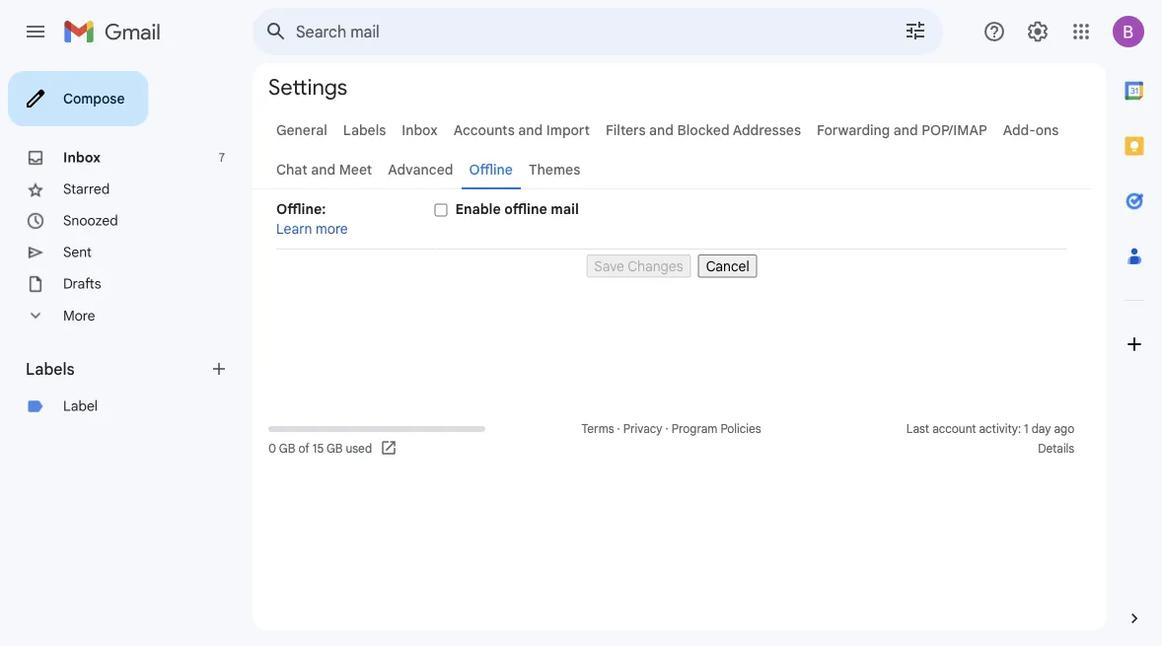 Task type: describe. For each thing, give the bounding box(es) containing it.
more button
[[0, 300, 237, 332]]

drafts link
[[63, 275, 101, 293]]

advanced search options image
[[896, 11, 936, 50]]

inbox for right inbox link
[[402, 121, 438, 139]]

privacy link
[[623, 422, 663, 437]]

and for accounts
[[518, 121, 543, 139]]

terms · privacy · program policies
[[582, 422, 762, 437]]

themes
[[529, 161, 580, 178]]

navigation containing save changes
[[276, 250, 1068, 278]]

themes link
[[529, 161, 580, 178]]

filters
[[606, 121, 646, 139]]

compose
[[63, 90, 125, 107]]

account
[[933, 422, 976, 437]]

0
[[268, 442, 276, 456]]

offline: learn more
[[276, 200, 348, 237]]

learn more link
[[276, 220, 348, 237]]

chat and meet
[[276, 161, 372, 178]]

general
[[276, 121, 328, 139]]

terms
[[582, 422, 614, 437]]

forwarding and pop/imap
[[817, 121, 988, 139]]

accounts
[[454, 121, 515, 139]]

addresses
[[733, 121, 801, 139]]

mail
[[551, 200, 579, 218]]

1 · from the left
[[617, 422, 620, 437]]

starred link
[[63, 181, 110, 198]]

general link
[[276, 121, 328, 139]]

label link
[[63, 398, 98, 415]]

filters and blocked addresses link
[[606, 121, 801, 139]]

follow link to manage storage image
[[380, 439, 400, 459]]

sent
[[63, 244, 92, 261]]

program
[[672, 422, 718, 437]]

labels link
[[343, 121, 386, 139]]

accounts and import link
[[454, 121, 590, 139]]

snoozed link
[[63, 212, 118, 229]]

offline
[[505, 200, 547, 218]]

support image
[[983, 20, 1007, 43]]

more
[[316, 220, 348, 237]]

import
[[547, 121, 590, 139]]

program policies link
[[672, 422, 762, 437]]

compose button
[[8, 71, 148, 126]]

7
[[219, 150, 225, 165]]

labels for the "labels" heading
[[26, 359, 75, 379]]

search mail image
[[259, 14, 294, 49]]

starred
[[63, 181, 110, 198]]

enable
[[455, 200, 501, 218]]

settings
[[268, 73, 347, 101]]

save changes
[[594, 258, 683, 275]]

and for filters
[[649, 121, 674, 139]]

cancel button
[[698, 255, 758, 278]]

offline link
[[469, 161, 513, 178]]

settings image
[[1026, 20, 1050, 43]]

and for chat
[[311, 161, 336, 178]]

last account activity: 1 day ago details
[[907, 422, 1075, 456]]



Task type: locate. For each thing, give the bounding box(es) containing it.
drafts
[[63, 275, 101, 293]]

details link
[[1038, 442, 1075, 456]]

snoozed
[[63, 212, 118, 229]]

inbox up advanced link
[[402, 121, 438, 139]]

save
[[594, 258, 625, 275]]

gmail image
[[63, 12, 171, 51]]

activity:
[[979, 422, 1021, 437]]

inbox link inside labels 'navigation'
[[63, 149, 101, 166]]

Search mail text field
[[296, 22, 849, 41]]

gb right the 0
[[279, 442, 295, 456]]

1 vertical spatial inbox link
[[63, 149, 101, 166]]

0 horizontal spatial inbox link
[[63, 149, 101, 166]]

add-ons
[[1003, 121, 1059, 139]]

1 horizontal spatial inbox link
[[402, 121, 438, 139]]

footer
[[253, 419, 1091, 459]]

offline
[[469, 161, 513, 178]]

2 gb from the left
[[327, 442, 343, 456]]

2 · from the left
[[666, 422, 669, 437]]

and left pop/imap at the top of page
[[894, 121, 918, 139]]

1 horizontal spatial labels
[[343, 121, 386, 139]]

add-ons link
[[1003, 121, 1059, 139]]

main menu image
[[24, 20, 47, 43]]

inbox inside labels 'navigation'
[[63, 149, 101, 166]]

gb
[[279, 442, 295, 456], [327, 442, 343, 456]]

1 vertical spatial labels
[[26, 359, 75, 379]]

advanced link
[[388, 161, 453, 178]]

1 horizontal spatial gb
[[327, 442, 343, 456]]

Enable offline mail checkbox
[[435, 204, 447, 216]]

gb right 15
[[327, 442, 343, 456]]

policies
[[721, 422, 762, 437]]

1 horizontal spatial inbox
[[402, 121, 438, 139]]

· right terms link
[[617, 422, 620, 437]]

1 horizontal spatial ·
[[666, 422, 669, 437]]

add-
[[1003, 121, 1036, 139]]

enable offline mail
[[455, 200, 579, 218]]

· right privacy link
[[666, 422, 669, 437]]

blocked
[[678, 121, 730, 139]]

filters and blocked addresses
[[606, 121, 801, 139]]

privacy
[[623, 422, 663, 437]]

0 vertical spatial labels
[[343, 121, 386, 139]]

labels up 'label'
[[26, 359, 75, 379]]

forwarding and pop/imap link
[[817, 121, 988, 139]]

ago
[[1054, 422, 1075, 437]]

tab list
[[1107, 63, 1163, 575]]

labels navigation
[[0, 63, 253, 646]]

inbox link up advanced link
[[402, 121, 438, 139]]

advanced
[[388, 161, 453, 178]]

accounts and import
[[454, 121, 590, 139]]

inbox
[[402, 121, 438, 139], [63, 149, 101, 166]]

inbox link up starred link
[[63, 149, 101, 166]]

label
[[63, 398, 98, 415]]

None search field
[[253, 8, 943, 55]]

0 horizontal spatial ·
[[617, 422, 620, 437]]

labels
[[343, 121, 386, 139], [26, 359, 75, 379]]

0 vertical spatial inbox
[[402, 121, 438, 139]]

meet
[[339, 161, 372, 178]]

labels inside 'navigation'
[[26, 359, 75, 379]]

0 gb of 15 gb used
[[268, 442, 372, 456]]

pop/imap
[[922, 121, 988, 139]]

labels heading
[[26, 359, 209, 379]]

cancel
[[706, 258, 750, 275]]

used
[[346, 442, 372, 456]]

details
[[1038, 442, 1075, 456]]

0 horizontal spatial labels
[[26, 359, 75, 379]]

last
[[907, 422, 930, 437]]

learn
[[276, 220, 312, 237]]

0 vertical spatial inbox link
[[402, 121, 438, 139]]

day
[[1032, 422, 1051, 437]]

and
[[518, 121, 543, 139], [649, 121, 674, 139], [894, 121, 918, 139], [311, 161, 336, 178]]

labels up meet
[[343, 121, 386, 139]]

terms link
[[582, 422, 614, 437]]

ons
[[1036, 121, 1059, 139]]

1 vertical spatial inbox
[[63, 149, 101, 166]]

1 gb from the left
[[279, 442, 295, 456]]

0 horizontal spatial inbox
[[63, 149, 101, 166]]

0 horizontal spatial gb
[[279, 442, 295, 456]]

1
[[1024, 422, 1029, 437]]

changes
[[628, 258, 683, 275]]

offline:
[[276, 200, 326, 218]]

navigation
[[276, 250, 1068, 278]]

15
[[313, 442, 324, 456]]

more
[[63, 307, 95, 324]]

of
[[298, 442, 310, 456]]

labels for labels link
[[343, 121, 386, 139]]

and right chat
[[311, 161, 336, 178]]

sent link
[[63, 244, 92, 261]]

and right filters
[[649, 121, 674, 139]]

footer containing terms
[[253, 419, 1091, 459]]

·
[[617, 422, 620, 437], [666, 422, 669, 437]]

inbox link
[[402, 121, 438, 139], [63, 149, 101, 166]]

and left import
[[518, 121, 543, 139]]

inbox up starred link
[[63, 149, 101, 166]]

and for forwarding
[[894, 121, 918, 139]]

save changes button
[[586, 255, 691, 278]]

forwarding
[[817, 121, 890, 139]]

inbox for inbox link inside labels 'navigation'
[[63, 149, 101, 166]]

chat and meet link
[[276, 161, 372, 178]]

chat
[[276, 161, 308, 178]]



Task type: vqa. For each thing, say whether or not it's contained in the screenshot.
'Inbox' link to the bottom
yes



